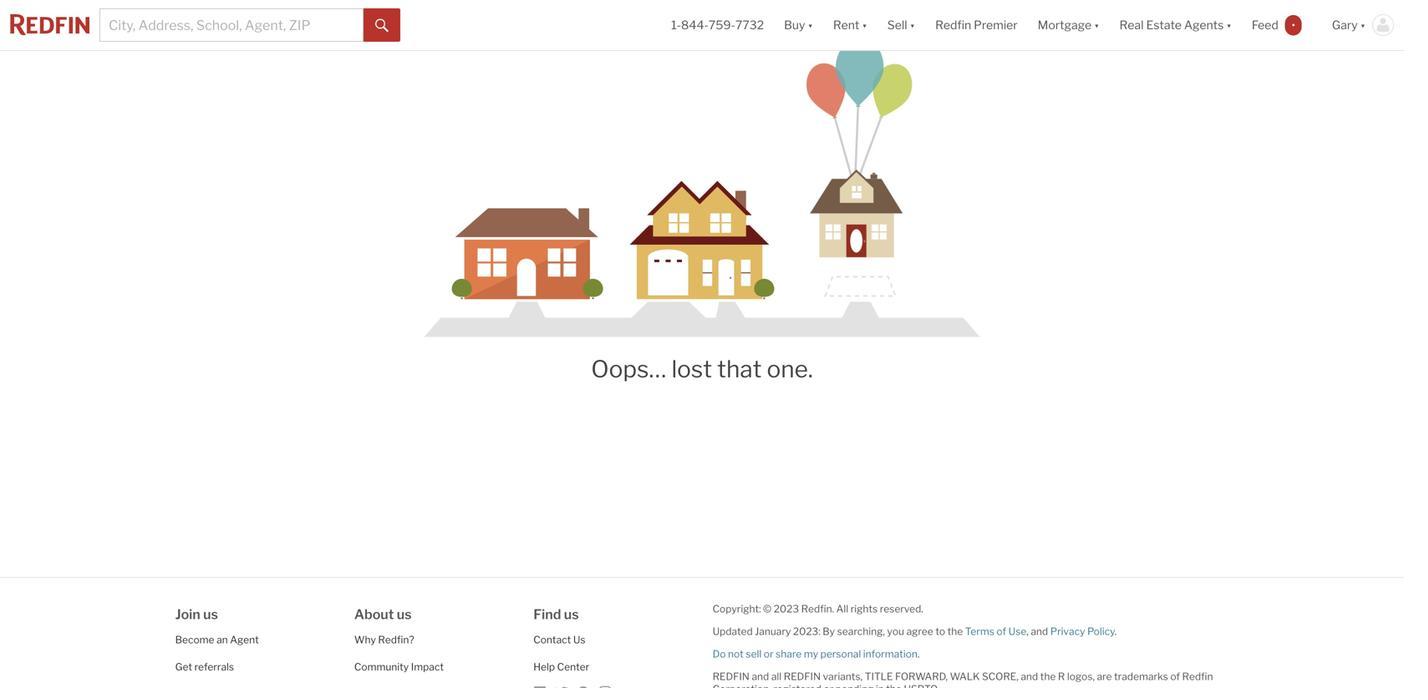 Task type: describe. For each thing, give the bounding box(es) containing it.
r
[[1058, 671, 1065, 683]]

2 horizontal spatial the
[[1040, 671, 1056, 683]]

us for join us
[[203, 607, 218, 623]]

use
[[1008, 626, 1027, 638]]

by
[[823, 626, 835, 638]]

real estate agents ▾ button
[[1110, 0, 1242, 50]]

feed
[[1252, 18, 1279, 32]]

real estate agents ▾
[[1120, 18, 1232, 32]]

▾ for gary ▾
[[1360, 18, 1366, 32]]

0 vertical spatial of
[[997, 626, 1006, 638]]

City, Address, School, Agent, ZIP search field
[[99, 8, 364, 42]]

are
[[1097, 671, 1112, 683]]

agents
[[1184, 18, 1224, 32]]

forward,
[[895, 671, 948, 683]]

become an agent button
[[175, 634, 259, 646]]

submit search image
[[375, 19, 389, 32]]

do not sell or share my personal information .
[[713, 649, 920, 661]]

neighborhood image
[[424, 181, 980, 337]]

january
[[755, 626, 791, 638]]

redfin instagram image
[[599, 686, 612, 689]]

uspto.
[[904, 684, 939, 689]]

all
[[771, 671, 782, 683]]

help center button
[[533, 662, 589, 674]]

0 horizontal spatial or
[[764, 649, 774, 661]]

one.
[[767, 355, 813, 384]]

about us
[[354, 607, 412, 623]]

,
[[1027, 626, 1029, 638]]

why
[[354, 634, 376, 646]]

do
[[713, 649, 726, 661]]

find us
[[533, 607, 579, 623]]

copyright:
[[713, 603, 761, 616]]

contact us
[[533, 634, 585, 646]]

redfin and all redfin variants, title forward, walk score, and the r logos, are trademarks of redfin corporation, registered or pending in the uspto.
[[713, 671, 1213, 689]]

sell ▾
[[887, 18, 915, 32]]

get
[[175, 662, 192, 674]]

why redfin? button
[[354, 634, 414, 646]]

sell ▾ button
[[877, 0, 925, 50]]

join us
[[175, 607, 218, 623]]

redfin.
[[801, 603, 834, 616]]

terms
[[965, 626, 994, 638]]

community impact
[[354, 662, 444, 674]]

become an agent
[[175, 634, 259, 646]]

844-
[[681, 18, 709, 32]]

and right score,
[[1021, 671, 1038, 683]]

2023:
[[793, 626, 821, 638]]

get referrals button
[[175, 662, 234, 674]]

share
[[776, 649, 802, 661]]

1-
[[671, 18, 681, 32]]

corporation,
[[713, 684, 771, 689]]

oops…
[[591, 355, 667, 384]]

help
[[533, 662, 555, 674]]

us for find us
[[564, 607, 579, 623]]

teal colored balloon image
[[831, 34, 884, 195]]

lost
[[672, 355, 712, 384]]

7732
[[735, 18, 764, 32]]

real
[[1120, 18, 1144, 32]]

759-
[[709, 18, 735, 32]]

an
[[217, 634, 228, 646]]

©
[[763, 603, 772, 616]]

rights
[[851, 603, 878, 616]]

us for about us
[[397, 607, 412, 623]]

rent ▾ button
[[833, 0, 867, 50]]

copyright: © 2023 redfin. all rights reserved.
[[713, 603, 923, 616]]

sell
[[887, 18, 907, 32]]

variants,
[[823, 671, 863, 683]]

my
[[804, 649, 818, 661]]

redfin pinterest image
[[577, 686, 590, 689]]

rent
[[833, 18, 859, 32]]

all
[[836, 603, 848, 616]]

▾ for sell ▾
[[910, 18, 915, 32]]

impact
[[411, 662, 444, 674]]

1-844-759-7732 link
[[671, 18, 764, 32]]

redfin premier button
[[925, 0, 1028, 50]]

join
[[175, 607, 200, 623]]

redfin inside 'button'
[[935, 18, 971, 32]]

of inside redfin and all redfin variants, title forward, walk score, and the r logos, are trademarks of redfin corporation, registered or pending in the uspto.
[[1170, 671, 1180, 683]]



Task type: locate. For each thing, give the bounding box(es) containing it.
2 vertical spatial the
[[886, 684, 902, 689]]

searching,
[[837, 626, 885, 638]]

redfin
[[935, 18, 971, 32], [1182, 671, 1213, 683]]

mortgage ▾ button
[[1028, 0, 1110, 50]]

do not sell or share my personal information link
[[713, 649, 918, 661]]

0 horizontal spatial redfin
[[713, 671, 750, 683]]

logos,
[[1067, 671, 1095, 683]]

redfin up corporation, on the bottom right of page
[[713, 671, 750, 683]]

1 ▾ from the left
[[808, 18, 813, 32]]

terms of use link
[[965, 626, 1027, 638]]

redfin premier
[[935, 18, 1018, 32]]

▾ right mortgage
[[1094, 18, 1100, 32]]

2 us from the left
[[397, 607, 412, 623]]

0 horizontal spatial .
[[918, 649, 920, 661]]

1 vertical spatial redfin
[[1182, 671, 1213, 683]]

contact us button
[[533, 634, 585, 646]]

premier
[[974, 18, 1018, 32]]

. right privacy
[[1115, 626, 1117, 638]]

estate
[[1146, 18, 1182, 32]]

redfin twitter image
[[555, 686, 569, 689]]

that
[[717, 355, 762, 384]]

or right sell
[[764, 649, 774, 661]]

redfin up registered
[[784, 671, 821, 683]]

pending
[[836, 684, 874, 689]]

redfin
[[713, 671, 750, 683], [784, 671, 821, 683]]

▾ right sell
[[910, 18, 915, 32]]

of
[[997, 626, 1006, 638], [1170, 671, 1180, 683]]

or
[[764, 649, 774, 661], [824, 684, 833, 689]]

▾ right the rent
[[862, 18, 867, 32]]

the
[[947, 626, 963, 638], [1040, 671, 1056, 683], [886, 684, 902, 689]]

updated
[[713, 626, 753, 638]]

of right trademarks
[[1170, 671, 1180, 683]]

floating house image
[[810, 167, 904, 256]]

mortgage ▾ button
[[1038, 0, 1100, 50]]

1 horizontal spatial .
[[1115, 626, 1117, 638]]

2 ▾ from the left
[[862, 18, 867, 32]]

▾
[[808, 18, 813, 32], [862, 18, 867, 32], [910, 18, 915, 32], [1094, 18, 1100, 32], [1226, 18, 1232, 32], [1360, 18, 1366, 32]]

4 ▾ from the left
[[1094, 18, 1100, 32]]

of left use on the right bottom of page
[[997, 626, 1006, 638]]

2 horizontal spatial us
[[564, 607, 579, 623]]

registered
[[773, 684, 821, 689]]

buy ▾ button
[[784, 0, 813, 50]]

us
[[203, 607, 218, 623], [397, 607, 412, 623], [564, 607, 579, 623]]

sell ▾ button
[[887, 0, 915, 50]]

agent
[[230, 634, 259, 646]]

sell
[[746, 649, 762, 661]]

us up redfin?
[[397, 607, 412, 623]]

.
[[1115, 626, 1117, 638], [918, 649, 920, 661]]

community impact button
[[354, 662, 444, 674]]

rent ▾ button
[[823, 0, 877, 50]]

real estate agents ▾ link
[[1120, 0, 1232, 50]]

▾ for mortgage ▾
[[1094, 18, 1100, 32]]

3 us from the left
[[564, 607, 579, 623]]

agree
[[906, 626, 933, 638]]

1 vertical spatial or
[[824, 684, 833, 689]]

or inside redfin and all redfin variants, title forward, walk score, and the r logos, are trademarks of redfin corporation, registered or pending in the uspto.
[[824, 684, 833, 689]]

0 vertical spatial or
[[764, 649, 774, 661]]

0 horizontal spatial of
[[997, 626, 1006, 638]]

1 horizontal spatial the
[[947, 626, 963, 638]]

and left all at the bottom right of the page
[[752, 671, 769, 683]]

▾ for buy ▾
[[808, 18, 813, 32]]

redfin inside redfin and all redfin variants, title forward, walk score, and the r logos, are trademarks of redfin corporation, registered or pending in the uspto.
[[1182, 671, 1213, 683]]

6 ▾ from the left
[[1360, 18, 1366, 32]]

information
[[863, 649, 918, 661]]

2023
[[774, 603, 799, 616]]

0 horizontal spatial the
[[886, 684, 902, 689]]

0 horizontal spatial us
[[203, 607, 218, 623]]

you
[[887, 626, 904, 638]]

help center
[[533, 662, 589, 674]]

or down variants,
[[824, 684, 833, 689]]

find
[[533, 607, 561, 623]]

mortgage ▾
[[1038, 18, 1100, 32]]

center
[[557, 662, 589, 674]]

▾ right agents
[[1226, 18, 1232, 32]]

1 vertical spatial the
[[1040, 671, 1056, 683]]

1 horizontal spatial redfin
[[1182, 671, 1213, 683]]

the right to
[[947, 626, 963, 638]]

oops… lost that one.
[[591, 355, 813, 384]]

trademarks
[[1114, 671, 1168, 683]]

redfin right trademarks
[[1182, 671, 1213, 683]]

redfin?
[[378, 634, 414, 646]]

0 vertical spatial redfin
[[935, 18, 971, 32]]

the left r
[[1040, 671, 1056, 683]]

1 horizontal spatial of
[[1170, 671, 1180, 683]]

and right ','
[[1031, 626, 1048, 638]]

walk
[[950, 671, 980, 683]]

3 ▾ from the left
[[910, 18, 915, 32]]

1-844-759-7732
[[671, 18, 764, 32]]

buy
[[784, 18, 805, 32]]

personal
[[820, 649, 861, 661]]

. down agree
[[918, 649, 920, 661]]

title
[[865, 671, 893, 683]]

community
[[354, 662, 409, 674]]

privacy
[[1050, 626, 1085, 638]]

in
[[876, 684, 884, 689]]

reserved.
[[880, 603, 923, 616]]

1 redfin from the left
[[713, 671, 750, 683]]

5 ▾ from the left
[[1226, 18, 1232, 32]]

buy ▾
[[784, 18, 813, 32]]

redfin left 'premier'
[[935, 18, 971, 32]]

1 horizontal spatial or
[[824, 684, 833, 689]]

1 horizontal spatial us
[[397, 607, 412, 623]]

us
[[573, 634, 585, 646]]

▾ right gary
[[1360, 18, 1366, 32]]

updated january 2023: by searching, you agree to the terms of use , and privacy policy .
[[713, 626, 1117, 638]]

redfin facebook image
[[533, 686, 547, 689]]

the right in
[[886, 684, 902, 689]]

0 vertical spatial the
[[947, 626, 963, 638]]

referrals
[[194, 662, 234, 674]]

0 vertical spatial .
[[1115, 626, 1117, 638]]

gary ▾
[[1332, 18, 1366, 32]]

get referrals
[[175, 662, 234, 674]]

▾ right buy
[[808, 18, 813, 32]]

1 us from the left
[[203, 607, 218, 623]]

1 vertical spatial of
[[1170, 671, 1180, 683]]

1 vertical spatial .
[[918, 649, 920, 661]]

to
[[936, 626, 945, 638]]

us right find
[[564, 607, 579, 623]]

▾ for rent ▾
[[862, 18, 867, 32]]

•
[[1292, 19, 1295, 31]]

2 redfin from the left
[[784, 671, 821, 683]]

1 horizontal spatial redfin
[[784, 671, 821, 683]]

0 horizontal spatial redfin
[[935, 18, 971, 32]]

rent ▾
[[833, 18, 867, 32]]

us right join
[[203, 607, 218, 623]]

buy ▾ button
[[774, 0, 823, 50]]

policy
[[1087, 626, 1115, 638]]

▾ inside dropdown button
[[1226, 18, 1232, 32]]



Task type: vqa. For each thing, say whether or not it's contained in the screenshot.
local within LIFESTYLE & TIPS GET LOCAL INSIGHTS, HOME IMPROVEMENT TIPS, STYLE AND DESIGN RESOURCES.
no



